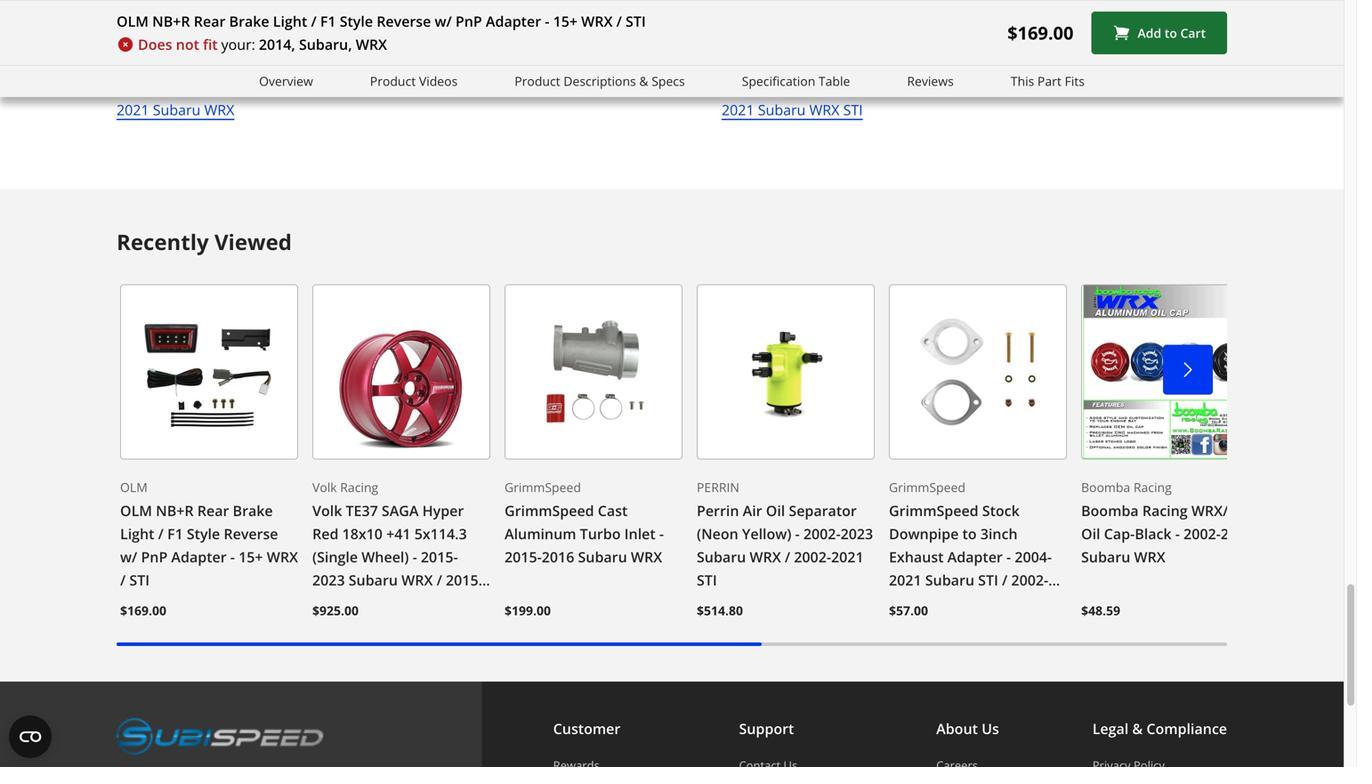 Task type: locate. For each thing, give the bounding box(es) containing it.
0 vertical spatial reverse
[[377, 12, 431, 31]]

specification
[[742, 73, 816, 89]]

cap-
[[1104, 525, 1135, 544]]

1 vertical spatial 15+
[[239, 548, 263, 567]]

2 vertical spatial olm
[[120, 501, 152, 521]]

1 horizontal spatial product
[[515, 73, 561, 89]]

wheel)
[[362, 548, 409, 567]]

- inside "perrin perrin air oil separator (neon yellow) - 2002-2023 subaru wrx / 2002-2021 sti"
[[795, 525, 800, 544]]

2002- inside boomba racing boomba racing wrx/sti oil cap-black - 2002-2014 subaru wrx
[[1184, 525, 1221, 544]]

1 horizontal spatial to
[[1165, 24, 1178, 41]]

0 horizontal spatial style
[[187, 525, 220, 544]]

table
[[819, 73, 850, 89]]

2021 up forester
[[312, 594, 345, 613]]

2015-
[[421, 548, 458, 567], [505, 548, 542, 567], [446, 571, 483, 590]]

0 horizontal spatial light
[[120, 525, 154, 544]]

subaru inside "perrin perrin air oil separator (neon yellow) - 2002-2023 subaru wrx / 2002-2021 sti"
[[697, 548, 746, 567]]

oil left 'cap-'
[[1082, 525, 1101, 544]]

your:
[[221, 35, 255, 54]]

this part fits link
[[1011, 71, 1085, 91]]

volk
[[312, 479, 337, 496], [312, 501, 342, 521]]

2014 down "wrx/sti"
[[1221, 525, 1254, 544]]

2023
[[841, 525, 873, 544], [312, 571, 345, 590], [419, 594, 452, 613]]

2020
[[117, 66, 149, 85], [722, 66, 755, 85]]

1 vertical spatial rear
[[197, 501, 229, 521]]

1 vertical spatial light
[[120, 525, 154, 544]]

w/ inside olm olm nb+r rear brake light / f1 style reverse w/ pnp adapter - 15+ wrx / sti
[[120, 548, 137, 567]]

& right legal
[[1133, 719, 1143, 738]]

0 vertical spatial olm
[[117, 12, 149, 31]]

2020 subaru wrx sti
[[722, 66, 863, 85]]

product descriptions & specs
[[515, 73, 685, 89]]

air
[[743, 501, 763, 521]]

stock
[[983, 501, 1020, 521]]

1 vertical spatial $169.00
[[120, 602, 166, 619]]

2014,
[[259, 35, 295, 54]]

sti inside "perrin perrin air oil separator (neon yellow) - 2002-2023 subaru wrx / 2002-2021 sti"
[[697, 571, 717, 590]]

not
[[176, 35, 199, 54]]

2020 for 2020 subaru wrx
[[117, 66, 149, 85]]

1 horizontal spatial 15+
[[553, 12, 578, 31]]

0 horizontal spatial to
[[963, 525, 977, 544]]

-
[[545, 12, 550, 31], [660, 525, 664, 544], [795, 525, 800, 544], [1176, 525, 1180, 544], [230, 548, 235, 567], [413, 548, 417, 567], [1007, 548, 1011, 567]]

1 vertical spatial f1
[[167, 525, 183, 544]]

oil inside "perrin perrin air oil separator (neon yellow) - 2002-2023 subaru wrx / 2002-2021 sti"
[[766, 501, 785, 521]]

2 horizontal spatial 2023
[[841, 525, 873, 544]]

boomba racing boomba racing wrx/sti oil cap-black - 2002-2014 subaru wrx
[[1082, 479, 1254, 567]]

reverse inside olm olm nb+r rear brake light / f1 style reverse w/ pnp adapter - 15+ wrx / sti
[[224, 525, 278, 544]]

2021 inside grimmspeed grimmspeed stock downpipe to 3inch exhaust adapter - 2004- 2021 subaru sti / 2002- 2014 wrx
[[889, 571, 922, 590]]

0 horizontal spatial 2014
[[889, 594, 922, 613]]

to
[[1165, 24, 1178, 41], [963, 525, 977, 544]]

1 vertical spatial volk
[[312, 501, 342, 521]]

0 vertical spatial nb+r
[[152, 12, 190, 31]]

& left specs
[[639, 73, 649, 89]]

1 vertical spatial 2014
[[889, 594, 922, 613]]

$199.00
[[505, 602, 551, 619]]

racing for racing
[[1134, 479, 1172, 496]]

0 horizontal spatial w/
[[120, 548, 137, 567]]

overview
[[259, 73, 313, 89]]

0 horizontal spatial $169.00
[[120, 602, 166, 619]]

$57.00
[[889, 602, 928, 619]]

2 2020 from the left
[[722, 66, 755, 85]]

overview link
[[259, 71, 313, 91]]

part
[[1038, 73, 1062, 89]]

racing
[[340, 479, 378, 496], [1134, 479, 1172, 496], [1143, 501, 1188, 521]]

product for product videos
[[370, 73, 416, 89]]

0 vertical spatial oil
[[766, 501, 785, 521]]

olm for olm olm nb+r rear brake light / f1 style reverse w/ pnp adapter - 15+ wrx / sti
[[120, 479, 148, 496]]

- inside grimmspeed grimmspeed cast aluminum turbo inlet - 2015-2016 subaru wrx
[[660, 525, 664, 544]]

to right add
[[1165, 24, 1178, 41]]

2023 down 5x114.3
[[419, 594, 452, 613]]

2 horizontal spatial adapter
[[948, 548, 1003, 567]]

0 horizontal spatial f1
[[167, 525, 183, 544]]

1 vertical spatial 2023
[[312, 571, 345, 590]]

$514.80
[[697, 602, 743, 619]]

hyper
[[423, 501, 464, 521]]

f1
[[320, 12, 336, 31], [167, 525, 183, 544]]

2021
[[117, 100, 149, 119], [722, 100, 755, 119], [831, 548, 864, 567], [889, 571, 922, 590], [312, 594, 345, 613]]

nb+r
[[152, 12, 190, 31], [156, 501, 194, 521]]

1 vertical spatial brake
[[233, 501, 273, 521]]

- inside boomba racing boomba racing wrx/sti oil cap-black - 2002-2014 subaru wrx
[[1176, 525, 1180, 544]]

olm olm nb+r rear brake light / f1 style reverse w/ pnp adapter - 15+ wrx / sti
[[120, 479, 298, 590]]

0 horizontal spatial pnp
[[141, 548, 168, 567]]

1 vertical spatial &
[[1133, 719, 1143, 738]]

2014 inside grimmspeed grimmspeed stock downpipe to 3inch exhaust adapter - 2004- 2021 subaru sti / 2002- 2014 wrx
[[889, 594, 922, 613]]

subaru inside boomba racing boomba racing wrx/sti oil cap-black - 2002-2014 subaru wrx
[[1082, 548, 1131, 567]]

wrx inside "perrin perrin air oil separator (neon yellow) - 2002-2023 subaru wrx / 2002-2021 sti"
[[750, 548, 781, 567]]

1 horizontal spatial 2023
[[419, 594, 452, 613]]

specification table link
[[742, 71, 850, 91]]

2021 down specification
[[722, 100, 755, 119]]

$48.59
[[1082, 602, 1121, 619]]

0 vertical spatial &
[[639, 73, 649, 89]]

f1 inside olm olm nb+r rear brake light / f1 style reverse w/ pnp adapter - 15+ wrx / sti
[[167, 525, 183, 544]]

/
[[311, 12, 317, 31], [617, 12, 622, 31], [158, 525, 164, 544], [785, 548, 791, 567], [120, 571, 126, 590], [437, 571, 442, 590], [1002, 571, 1008, 590], [373, 594, 378, 613]]

pnp
[[456, 12, 482, 31], [141, 548, 168, 567]]

fit
[[203, 35, 218, 54]]

nb+r inside olm olm nb+r rear brake light / f1 style reverse w/ pnp adapter - 15+ wrx / sti
[[156, 501, 194, 521]]

wrx inside olm olm nb+r rear brake light / f1 style reverse w/ pnp adapter - 15+ wrx / sti
[[267, 548, 298, 567]]

bba031000070100 boomba racing wrx/sti oil cap-black - 2002-2014 subaru wrx, image
[[1082, 284, 1260, 460]]

2021 subaru wrx sti link
[[722, 98, 863, 132]]

1 horizontal spatial w/
[[435, 12, 452, 31]]

15+ inside olm olm nb+r rear brake light / f1 style reverse w/ pnp adapter - 15+ wrx / sti
[[239, 548, 263, 567]]

1 horizontal spatial &
[[1133, 719, 1143, 738]]

0 vertical spatial boomba
[[1082, 479, 1131, 496]]

product
[[370, 73, 416, 89], [515, 73, 561, 89]]

subispeed logo image
[[117, 717, 324, 755]]

1 horizontal spatial reverse
[[377, 12, 431, 31]]

1 vertical spatial w/
[[120, 548, 137, 567]]

15+
[[553, 12, 578, 31], [239, 548, 263, 567]]

0 horizontal spatial reverse
[[224, 525, 278, 544]]

1 vertical spatial nb+r
[[156, 501, 194, 521]]

wrx
[[581, 12, 613, 31], [204, 32, 234, 52], [356, 35, 387, 54], [204, 66, 234, 85], [810, 66, 840, 85], [204, 100, 234, 119], [810, 100, 840, 119], [267, 548, 298, 567], [631, 548, 662, 567], [750, 548, 781, 567], [1134, 548, 1166, 567], [402, 571, 433, 590], [926, 594, 957, 613]]

- inside volk racing volk te37 saga hyper red 18x10 +41 5x114.3 (single wheel) - 2015- 2023 subaru wrx / 2015- 2021 sti / 2019-2023 forester
[[413, 548, 417, 567]]

black
[[1135, 525, 1172, 544]]

sti
[[626, 12, 646, 31], [844, 66, 863, 85], [844, 100, 863, 119], [129, 571, 150, 590], [697, 571, 717, 590], [978, 571, 999, 590], [349, 594, 369, 613]]

1 vertical spatial olm
[[120, 479, 148, 496]]

1 vertical spatial boomba
[[1082, 501, 1139, 521]]

0 horizontal spatial 15+
[[239, 548, 263, 567]]

brake
[[229, 12, 269, 31], [233, 501, 273, 521]]

specs
[[652, 73, 685, 89]]

to left 3inch
[[963, 525, 977, 544]]

compliance
[[1147, 719, 1228, 738]]

0 vertical spatial 15+
[[553, 12, 578, 31]]

0 horizontal spatial adapter
[[171, 548, 227, 567]]

sti inside grimmspeed grimmspeed stock downpipe to 3inch exhaust adapter - 2004- 2021 subaru sti / 2002- 2014 wrx
[[978, 571, 999, 590]]

downpipe
[[889, 525, 959, 544]]

1 vertical spatial to
[[963, 525, 977, 544]]

(single
[[312, 548, 358, 567]]

add to cart button
[[1092, 12, 1228, 54]]

exhaust
[[889, 548, 944, 567]]

style inside olm olm nb+r rear brake light / f1 style reverse w/ pnp adapter - 15+ wrx / sti
[[187, 525, 220, 544]]

olm for olm nb+r rear brake light / f1 style reverse w/ pnp adapter - 15+ wrx / sti
[[117, 12, 149, 31]]

15+ left (single
[[239, 548, 263, 567]]

wrx inside grimmspeed grimmspeed stock downpipe to 3inch exhaust adapter - 2004- 2021 subaru sti / 2002- 2014 wrx
[[926, 594, 957, 613]]

perpsp-eng-607ny perrin air oil separator - 2015+ sti-neon yellow-fmic, image
[[697, 284, 875, 460]]

2 volk from the top
[[312, 501, 342, 521]]

0 vertical spatial $169.00
[[1008, 20, 1074, 45]]

oil inside boomba racing boomba racing wrx/sti oil cap-black - 2002-2014 subaru wrx
[[1082, 525, 1101, 544]]

2002-
[[804, 525, 841, 544], [1184, 525, 1221, 544], [794, 548, 831, 567], [1012, 571, 1049, 590]]

1 vertical spatial style
[[187, 525, 220, 544]]

racing inside volk racing volk te37 saga hyper red 18x10 +41 5x114.3 (single wheel) - 2015- 2023 subaru wrx / 2015- 2021 sti / 2019-2023 forester
[[340, 479, 378, 496]]

1 volk from the top
[[312, 479, 337, 496]]

0 vertical spatial 2023
[[841, 525, 873, 544]]

1 horizontal spatial 2014
[[1221, 525, 1254, 544]]

1 vertical spatial pnp
[[141, 548, 168, 567]]

add to cart
[[1138, 24, 1206, 41]]

2 product from the left
[[515, 73, 561, 89]]

0 horizontal spatial 2020
[[117, 66, 149, 85]]

reverse up product videos
[[377, 12, 431, 31]]

fits
[[1065, 73, 1085, 89]]

rear inside olm olm nb+r rear brake light / f1 style reverse w/ pnp adapter - 15+ wrx / sti
[[197, 501, 229, 521]]

product left the descriptions
[[515, 73, 561, 89]]

1 horizontal spatial oil
[[1082, 525, 1101, 544]]

1 product from the left
[[370, 73, 416, 89]]

product left videos
[[370, 73, 416, 89]]

to inside grimmspeed grimmspeed stock downpipe to 3inch exhaust adapter - 2004- 2021 subaru sti / 2002- 2014 wrx
[[963, 525, 977, 544]]

0 vertical spatial 2014
[[1221, 525, 1254, 544]]

/ inside grimmspeed grimmspeed stock downpipe to 3inch exhaust adapter - 2004- 2021 subaru sti / 2002- 2014 wrx
[[1002, 571, 1008, 590]]

$925.00
[[312, 602, 359, 619]]

2002- inside grimmspeed grimmspeed stock downpipe to 3inch exhaust adapter - 2004- 2021 subaru sti / 2002- 2014 wrx
[[1012, 571, 1049, 590]]

0 vertical spatial f1
[[320, 12, 336, 31]]

racing for te37
[[340, 479, 378, 496]]

wrx/sti
[[1192, 501, 1249, 521]]

&
[[639, 73, 649, 89], [1133, 719, 1143, 738]]

0 horizontal spatial 2023
[[312, 571, 345, 590]]

oil right air
[[766, 501, 785, 521]]

2020 for 2020 subaru wrx sti
[[722, 66, 755, 85]]

2023 down (single
[[312, 571, 345, 590]]

1 vertical spatial reverse
[[224, 525, 278, 544]]

grimmspeed
[[505, 479, 581, 496], [889, 479, 966, 496], [505, 501, 594, 521], [889, 501, 979, 521]]

2021 down the exhaust on the right bottom
[[889, 571, 922, 590]]

2021 down separator
[[831, 548, 864, 567]]

reverse left red
[[224, 525, 278, 544]]

2020 subaru wrx
[[117, 66, 234, 85]]

1 2020 from the left
[[117, 66, 149, 85]]

1 vertical spatial oil
[[1082, 525, 1101, 544]]

reverse
[[377, 12, 431, 31], [224, 525, 278, 544]]

rear
[[194, 12, 226, 31], [197, 501, 229, 521]]

2014 inside boomba racing boomba racing wrx/sti oil cap-black - 2002-2014 subaru wrx
[[1221, 525, 1254, 544]]

0 vertical spatial w/
[[435, 12, 452, 31]]

boomba
[[1082, 479, 1131, 496], [1082, 501, 1139, 521]]

1 horizontal spatial adapter
[[486, 12, 541, 31]]

wrx inside grimmspeed grimmspeed cast aluminum turbo inlet - 2015-2016 subaru wrx
[[631, 548, 662, 567]]

0 vertical spatial volk
[[312, 479, 337, 496]]

1 horizontal spatial light
[[273, 12, 307, 31]]

0 horizontal spatial oil
[[766, 501, 785, 521]]

1 horizontal spatial style
[[340, 12, 373, 31]]

brake inside olm olm nb+r rear brake light / f1 style reverse w/ pnp adapter - 15+ wrx / sti
[[233, 501, 273, 521]]

2014 down the exhaust on the right bottom
[[889, 594, 922, 613]]

0 vertical spatial brake
[[229, 12, 269, 31]]

2023 down separator
[[841, 525, 873, 544]]

0 vertical spatial to
[[1165, 24, 1178, 41]]

volk racing volk te37 saga hyper red 18x10 +41 5x114.3 (single wheel) - 2015- 2023 subaru wrx / 2015- 2021 sti / 2019-2023 forester
[[312, 479, 483, 636]]

15+ up product descriptions & specs in the top of the page
[[553, 12, 578, 31]]

0 vertical spatial pnp
[[456, 12, 482, 31]]

oil
[[766, 501, 785, 521], [1082, 525, 1101, 544]]

0 horizontal spatial product
[[370, 73, 416, 89]]

1 horizontal spatial 2020
[[722, 66, 755, 85]]



Task type: vqa. For each thing, say whether or not it's contained in the screenshot.


Task type: describe. For each thing, give the bounding box(es) containing it.
product for product descriptions & specs
[[515, 73, 561, 89]]

legal & compliance
[[1093, 719, 1228, 738]]

support
[[739, 719, 794, 738]]

recently viewed
[[117, 227, 292, 256]]

grm077046 15-20 subaru wrx & sti grimmspeed stock downpipe to 3inch exhaust adapter, image
[[889, 284, 1067, 460]]

aluminum
[[505, 525, 576, 544]]

1 horizontal spatial f1
[[320, 12, 336, 31]]

1 boomba from the top
[[1082, 479, 1131, 496]]

this part fits
[[1011, 73, 1085, 89]]

cart
[[1181, 24, 1206, 41]]

forester
[[312, 617, 370, 636]]

descriptions
[[564, 73, 636, 89]]

0 horizontal spatial &
[[639, 73, 649, 89]]

saga
[[382, 501, 419, 521]]

does
[[138, 35, 172, 54]]

subaru inside grimmspeed grimmspeed cast aluminum turbo inlet - 2015-2016 subaru wrx
[[578, 548, 627, 567]]

subaru inside grimmspeed grimmspeed stock downpipe to 3inch exhaust adapter - 2004- 2021 subaru sti / 2002- 2014 wrx
[[926, 571, 975, 590]]

adapter inside olm olm nb+r rear brake light / f1 style reverse w/ pnp adapter - 15+ wrx / sti
[[171, 548, 227, 567]]

2021 inside volk racing volk te37 saga hyper red 18x10 +41 5x114.3 (single wheel) - 2015- 2023 subaru wrx / 2015- 2021 sti / 2019-2023 forester
[[312, 594, 345, 613]]

olma.70051.2 olm nb+r rear brake light / f1 style reverse w/ pnp adapter - 15+ wrx / sti -clear lens, gloss black base, red bar-wrx / sti, image
[[120, 284, 298, 460]]

2019 subaru wrx link
[[117, 31, 234, 65]]

2020 subaru wrx sti link
[[722, 65, 863, 98]]

te37
[[346, 501, 378, 521]]

separator
[[789, 501, 857, 521]]

reviews
[[907, 73, 954, 89]]

2016
[[542, 548, 574, 567]]

add
[[1138, 24, 1162, 41]]

+41
[[386, 525, 411, 544]]

2 vertical spatial 2023
[[419, 594, 452, 613]]

pnp inside olm olm nb+r rear brake light / f1 style reverse w/ pnp adapter - 15+ wrx / sti
[[141, 548, 168, 567]]

3inch
[[981, 525, 1018, 544]]

18x10
[[342, 525, 383, 544]]

- inside grimmspeed grimmspeed stock downpipe to 3inch exhaust adapter - 2004- 2021 subaru sti / 2002- 2014 wrx
[[1007, 548, 1011, 567]]

red
[[312, 525, 339, 544]]

perrin perrin air oil separator (neon yellow) - 2002-2023 subaru wrx / 2002-2021 sti
[[697, 479, 873, 590]]

legal
[[1093, 719, 1129, 738]]

customer
[[553, 719, 621, 738]]

2 boomba from the top
[[1082, 501, 1139, 521]]

vlkwvdgy41ehr volk te37 saga hyper red 18x10 +41 - 2015+ wrx / 2015+ stix4, image
[[312, 284, 490, 460]]

2019-
[[382, 594, 419, 613]]

does not fit your: 2014, subaru, wrx
[[138, 35, 387, 54]]

about us
[[937, 719, 999, 738]]

viewed
[[214, 227, 292, 256]]

olm nb+r rear brake light / f1 style reverse w/ pnp adapter - 15+ wrx / sti
[[117, 12, 646, 31]]

this
[[1011, 73, 1035, 89]]

2023 inside "perrin perrin air oil separator (neon yellow) - 2002-2023 subaru wrx / 2002-2021 sti"
[[841, 525, 873, 544]]

sti inside volk racing volk te37 saga hyper red 18x10 +41 5x114.3 (single wheel) - 2015- 2023 subaru wrx / 2015- 2021 sti / 2019-2023 forester
[[349, 594, 369, 613]]

5x114.3
[[415, 525, 467, 544]]

to inside button
[[1165, 24, 1178, 41]]

subaru,
[[299, 35, 352, 54]]

0 vertical spatial rear
[[194, 12, 226, 31]]

2015- inside grimmspeed grimmspeed cast aluminum turbo inlet - 2015-2016 subaru wrx
[[505, 548, 542, 567]]

2020 subaru wrx link
[[117, 65, 234, 98]]

videos
[[419, 73, 458, 89]]

perrin
[[697, 501, 739, 521]]

turbo
[[580, 525, 621, 544]]

2019 subaru wrx
[[117, 32, 234, 52]]

product descriptions & specs link
[[515, 71, 685, 91]]

wrx inside volk racing volk te37 saga hyper red 18x10 +41 5x114.3 (single wheel) - 2015- 2023 subaru wrx / 2015- 2021 sti / 2019-2023 forester
[[402, 571, 433, 590]]

subaru inside volk racing volk te37 saga hyper red 18x10 +41 5x114.3 (single wheel) - 2015- 2023 subaru wrx / 2015- 2021 sti / 2019-2023 forester
[[349, 571, 398, 590]]

1 horizontal spatial $169.00
[[1008, 20, 1074, 45]]

perrin
[[697, 479, 740, 496]]

about
[[937, 719, 978, 738]]

0 vertical spatial style
[[340, 12, 373, 31]]

2021 inside "perrin perrin air oil separator (neon yellow) - 2002-2023 subaru wrx / 2002-2021 sti"
[[831, 548, 864, 567]]

2004-
[[1015, 548, 1052, 567]]

open widget image
[[9, 716, 52, 758]]

grimmspeed grimmspeed cast aluminum turbo inlet - 2015-2016 subaru wrx
[[505, 479, 664, 567]]

yellow)
[[742, 525, 792, 544]]

1 horizontal spatial pnp
[[456, 12, 482, 31]]

- inside olm olm nb+r rear brake light / f1 style reverse w/ pnp adapter - 15+ wrx / sti
[[230, 548, 235, 567]]

specification table
[[742, 73, 850, 89]]

0 vertical spatial light
[[273, 12, 307, 31]]

2019
[[117, 32, 149, 52]]

us
[[982, 719, 999, 738]]

wrx inside boomba racing boomba racing wrx/sti oil cap-black - 2002-2014 subaru wrx
[[1134, 548, 1166, 567]]

/ inside "perrin perrin air oil separator (neon yellow) - 2002-2023 subaru wrx / 2002-2021 sti"
[[785, 548, 791, 567]]

(neon
[[697, 525, 739, 544]]

adapter inside grimmspeed grimmspeed stock downpipe to 3inch exhaust adapter - 2004- 2021 subaru sti / 2002- 2014 wrx
[[948, 548, 1003, 567]]

inlet
[[625, 525, 656, 544]]

sti inside olm olm nb+r rear brake light / f1 style reverse w/ pnp adapter - 15+ wrx / sti
[[129, 571, 150, 590]]

light inside olm olm nb+r rear brake light / f1 style reverse w/ pnp adapter - 15+ wrx / sti
[[120, 525, 154, 544]]

cast
[[598, 501, 628, 521]]

2021 subaru wrx link
[[117, 98, 234, 132]]

2021 down '2020 subaru wrx' link in the left of the page
[[117, 100, 149, 119]]

recently
[[117, 227, 209, 256]]

2021 subaru wrx
[[117, 100, 234, 119]]

2021 subaru wrx sti
[[722, 100, 863, 119]]

grm125027 grimmspeed cast aluminum turbo inlet - 2015-2016 subaru wrx, image
[[505, 284, 683, 460]]

reviews link
[[907, 71, 954, 91]]

product videos link
[[370, 71, 458, 91]]

grimmspeed grimmspeed stock downpipe to 3inch exhaust adapter - 2004- 2021 subaru sti / 2002- 2014 wrx
[[889, 479, 1052, 613]]

product videos
[[370, 73, 458, 89]]



